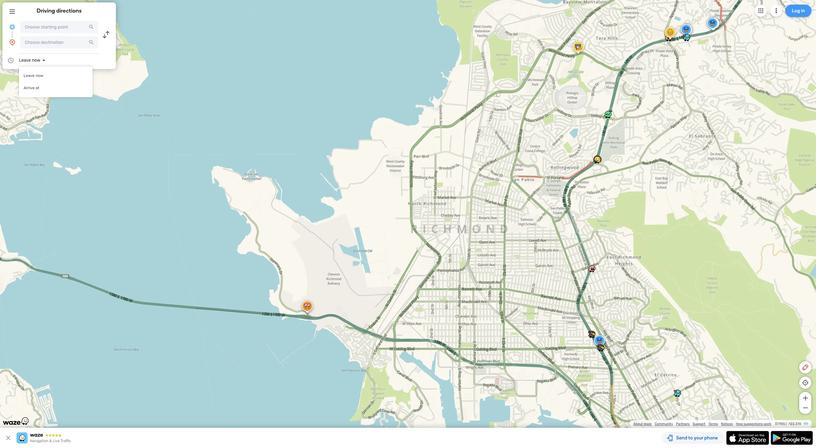 Task type: describe. For each thing, give the bounding box(es) containing it.
0 vertical spatial leave
[[19, 58, 31, 63]]

work
[[764, 422, 772, 426]]

at
[[36, 86, 39, 90]]

37.955 | -122.374
[[775, 422, 801, 426]]

live
[[53, 439, 60, 443]]

notices
[[721, 422, 733, 426]]

location image
[[9, 39, 16, 46]]

Choose starting point text field
[[20, 21, 98, 33]]

0 vertical spatial now
[[32, 58, 40, 63]]

now inside option
[[36, 73, 43, 78]]

support
[[693, 422, 706, 426]]

-
[[788, 422, 789, 426]]

leave inside leave now option
[[24, 73, 35, 78]]

leave now option
[[19, 70, 93, 82]]

arrive at
[[24, 86, 39, 90]]

|
[[786, 422, 787, 426]]

how suggestions work link
[[736, 422, 772, 426]]

arrive at option
[[19, 82, 93, 94]]

how
[[736, 422, 743, 426]]

about waze community partners support terms notices how suggestions work
[[634, 422, 772, 426]]

clock image
[[7, 57, 14, 64]]



Task type: vqa. For each thing, say whether or not it's contained in the screenshot.
topmost '200'
no



Task type: locate. For each thing, give the bounding box(es) containing it.
support link
[[693, 422, 706, 426]]

now up at
[[36, 73, 43, 78]]

about waze link
[[634, 422, 652, 426]]

directions
[[56, 7, 82, 14]]

0 vertical spatial leave now
[[19, 58, 40, 63]]

terms
[[709, 422, 718, 426]]

&
[[49, 439, 52, 443]]

terms link
[[709, 422, 718, 426]]

traffic
[[61, 439, 71, 443]]

zoom in image
[[802, 394, 810, 402]]

now up leave now option
[[32, 58, 40, 63]]

1 vertical spatial now
[[36, 73, 43, 78]]

community link
[[655, 422, 673, 426]]

notices link
[[721, 422, 733, 426]]

link image
[[804, 421, 809, 426]]

waze
[[644, 422, 652, 426]]

Choose destination text field
[[20, 36, 98, 48]]

x image
[[5, 434, 12, 442]]

suggestions
[[744, 422, 763, 426]]

pencil image
[[802, 364, 809, 371]]

navigation
[[30, 439, 48, 443]]

zoom out image
[[802, 404, 810, 412]]

about
[[634, 422, 643, 426]]

now
[[32, 58, 40, 63], [36, 73, 43, 78]]

37.955
[[775, 422, 785, 426]]

community
[[655, 422, 673, 426]]

partners link
[[676, 422, 690, 426]]

leave now inside option
[[24, 73, 43, 78]]

arrive
[[24, 86, 35, 90]]

leave right clock 'icon'
[[19, 58, 31, 63]]

driving directions
[[37, 7, 82, 14]]

leave now
[[19, 58, 40, 63], [24, 73, 43, 78]]

leave now up the arrive at
[[24, 73, 43, 78]]

partners
[[676, 422, 690, 426]]

122.374
[[789, 422, 801, 426]]

leave
[[19, 58, 31, 63], [24, 73, 35, 78]]

leave now right clock 'icon'
[[19, 58, 40, 63]]

leave up 'arrive' on the top left of page
[[24, 73, 35, 78]]

driving
[[37, 7, 55, 14]]

navigation & live traffic
[[30, 439, 71, 443]]

current location image
[[9, 23, 16, 31]]

1 vertical spatial leave
[[24, 73, 35, 78]]

1 vertical spatial leave now
[[24, 73, 43, 78]]



